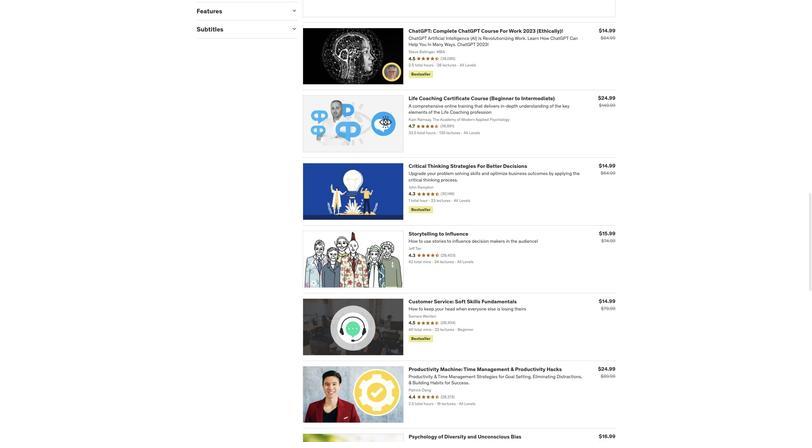 Task type: vqa. For each thing, say whether or not it's contained in the screenshot.
SECURITY
no



Task type: locate. For each thing, give the bounding box(es) containing it.
$64.99
[[601, 170, 616, 176]]

1 horizontal spatial to
[[515, 95, 520, 102]]

$15.99
[[599, 230, 616, 237]]

fundamentals
[[482, 298, 517, 305]]

course left (beginner
[[471, 95, 489, 102]]

0 vertical spatial $14.99
[[599, 27, 616, 34]]

1 vertical spatial for
[[477, 163, 485, 169]]

1 vertical spatial $14.99
[[599, 163, 616, 169]]

productivity left machine:
[[409, 366, 439, 373]]

1 $14.99 from the top
[[599, 27, 616, 34]]

1 horizontal spatial productivity
[[515, 366, 546, 373]]

1 $24.99 from the top
[[598, 95, 616, 101]]

storytelling
[[409, 231, 438, 237]]

0 vertical spatial for
[[500, 27, 508, 34]]

better
[[487, 163, 502, 169]]

$14.99 up $84.99
[[599, 27, 616, 34]]

to left influence
[[439, 231, 444, 237]]

to right (beginner
[[515, 95, 520, 102]]

$14.99 up $79.99
[[599, 298, 616, 304]]

diversity
[[445, 434, 466, 440]]

for left work
[[500, 27, 508, 34]]

critical thinking strategies for better decisions link
[[409, 163, 528, 169]]

$24.99 up '$149.99'
[[598, 95, 616, 101]]

1 vertical spatial $24.99
[[598, 366, 616, 372]]

course
[[481, 27, 499, 34], [471, 95, 489, 102]]

$24.99 for productivity machine: time management & productivity hacks
[[598, 366, 616, 372]]

$14.99 up $64.99
[[599, 163, 616, 169]]

life coaching certificate course (beginner to intermediate) link
[[409, 95, 555, 102]]

productivity
[[409, 366, 439, 373], [515, 366, 546, 373]]

course for (beginner
[[471, 95, 489, 102]]

coaching
[[419, 95, 443, 102]]

0 horizontal spatial productivity
[[409, 366, 439, 373]]

$79.99
[[601, 306, 616, 312]]

$24.99
[[598, 95, 616, 101], [598, 366, 616, 372]]

hacks
[[547, 366, 562, 373]]

skills
[[467, 298, 481, 305]]

0 vertical spatial $24.99
[[598, 95, 616, 101]]

$24.99 up $89.99
[[598, 366, 616, 372]]

course for for
[[481, 27, 499, 34]]

life
[[409, 95, 418, 102]]

storytelling to influence
[[409, 231, 469, 237]]

for
[[500, 27, 508, 34], [477, 163, 485, 169]]

bias
[[511, 434, 522, 440]]

0 vertical spatial to
[[515, 95, 520, 102]]

2 vertical spatial $14.99
[[599, 298, 616, 304]]

2 $14.99 from the top
[[599, 163, 616, 169]]

for left better
[[477, 163, 485, 169]]

thinking
[[428, 163, 449, 169]]

0 horizontal spatial for
[[477, 163, 485, 169]]

2 productivity from the left
[[515, 366, 546, 373]]

$14.99 $84.99
[[599, 27, 616, 41]]

to
[[515, 95, 520, 102], [439, 231, 444, 237]]

work
[[509, 27, 522, 34]]

2 $24.99 from the top
[[598, 366, 616, 372]]

complete
[[433, 27, 457, 34]]

course right chatgpt
[[481, 27, 499, 34]]

productivity right &
[[515, 366, 546, 373]]

1 vertical spatial course
[[471, 95, 489, 102]]

0 horizontal spatial to
[[439, 231, 444, 237]]

productivity machine: time management & productivity hacks link
[[409, 366, 562, 373]]

2023
[[523, 27, 536, 34]]

0 vertical spatial course
[[481, 27, 499, 34]]

$14.99 $79.99
[[599, 298, 616, 312]]

$14.99
[[599, 27, 616, 34], [599, 163, 616, 169], [599, 298, 616, 304]]



Task type: describe. For each thing, give the bounding box(es) containing it.
chatgpt: complete chatgpt course for work 2023 (ethically)!
[[409, 27, 563, 34]]

customer
[[409, 298, 433, 305]]

time
[[464, 366, 476, 373]]

$84.99
[[601, 35, 616, 41]]

critical
[[409, 163, 427, 169]]

customer service: soft skills fundamentals link
[[409, 298, 517, 305]]

1 vertical spatial to
[[439, 231, 444, 237]]

machine:
[[440, 366, 463, 373]]

storytelling to influence link
[[409, 231, 469, 237]]

of
[[438, 434, 443, 440]]

&
[[511, 366, 514, 373]]

features button
[[197, 7, 286, 15]]

critical thinking strategies for better decisions
[[409, 163, 528, 169]]

psychology
[[409, 434, 437, 440]]

$14.99 $64.99
[[599, 163, 616, 176]]

$24.99 for life coaching certificate course (beginner to intermediate)
[[598, 95, 616, 101]]

$16.99
[[599, 433, 616, 440]]

small image
[[291, 26, 298, 32]]

(beginner
[[490, 95, 514, 102]]

features
[[197, 7, 222, 15]]

chatgpt: complete chatgpt course for work 2023 (ethically)! link
[[409, 27, 563, 34]]

service:
[[434, 298, 454, 305]]

customer service: soft skills fundamentals
[[409, 298, 517, 305]]

$14.99 for decisions
[[599, 163, 616, 169]]

strategies
[[451, 163, 476, 169]]

1 productivity from the left
[[409, 366, 439, 373]]

$14.99 for work
[[599, 27, 616, 34]]

$15.99 $74.99
[[599, 230, 616, 244]]

chatgpt
[[458, 27, 480, 34]]

and
[[468, 434, 477, 440]]

management
[[477, 366, 510, 373]]

$149.99
[[599, 103, 616, 108]]

soft
[[455, 298, 466, 305]]

unconscious
[[478, 434, 510, 440]]

(ethically)!
[[537, 27, 563, 34]]

decisions
[[503, 163, 528, 169]]

chatgpt:
[[409, 27, 432, 34]]

$24.99 $149.99
[[598, 95, 616, 108]]

small image
[[291, 7, 298, 14]]

3 $14.99 from the top
[[599, 298, 616, 304]]

certificate
[[444, 95, 470, 102]]

subtitles
[[197, 25, 224, 33]]

$89.99
[[601, 374, 616, 379]]

$74.99
[[602, 238, 616, 244]]

productivity machine: time management & productivity hacks
[[409, 366, 562, 373]]

1 horizontal spatial for
[[500, 27, 508, 34]]

$24.99 $89.99
[[598, 366, 616, 379]]

intermediate)
[[521, 95, 555, 102]]

influence
[[445, 231, 469, 237]]

subtitles button
[[197, 25, 286, 33]]

life coaching certificate course (beginner to intermediate)
[[409, 95, 555, 102]]

psychology of diversity and unconscious bias link
[[409, 434, 522, 440]]

psychology of diversity and unconscious bias
[[409, 434, 522, 440]]



